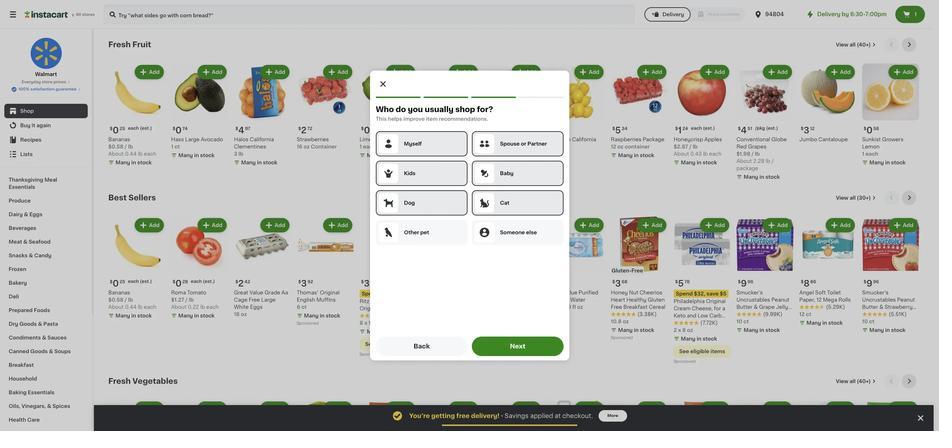 Task type: describe. For each thing, give the bounding box(es) containing it.
nut
[[629, 291, 638, 296]]

main content containing 0
[[94, 29, 934, 432]]

breakfast link
[[4, 359, 88, 373]]

/pkg for globe
[[755, 126, 765, 131]]

product group containing 8
[[799, 217, 856, 329]]

ct for angel soft toilet paper, 12 mega rolls
[[806, 312, 811, 317]]

for
[[714, 307, 721, 312]]

5 for $ 5 76
[[678, 280, 684, 288]]

cereal
[[649, 305, 666, 310]]

$ 4 97
[[235, 126, 250, 135]]

92
[[308, 280, 313, 285]]

sandwich for grape
[[737, 312, 761, 317]]

$ for jumbo cantaloupe
[[801, 127, 804, 131]]

more
[[607, 415, 618, 418]]

each inside honeycrisp apples $2.87 / lb about 0.43 lb each
[[709, 152, 722, 157]]

thanksgiving
[[9, 178, 43, 183]]

honey
[[611, 291, 628, 296]]

service type group
[[644, 7, 745, 22]]

$0.28 each (estimated) element
[[171, 277, 228, 290]]

oz right 10.8
[[623, 320, 629, 325]]

items for 5
[[711, 350, 725, 355]]

ct inside thomas' original english muffins 6 ct
[[301, 305, 307, 310]]

1 vertical spatial essentials
[[28, 391, 54, 396]]

dairy
[[9, 212, 23, 217]]

more button
[[599, 411, 627, 422]]

$ for honey nut cheerios heart healthy gluten free breakfast cereal
[[612, 280, 615, 285]]

ct for smucker's uncrustables peanut butter & strawberry jam sandwich
[[869, 320, 875, 325]]

fresh vegetables
[[108, 378, 178, 386]]

/pkg (est.) for globe
[[755, 126, 778, 131]]

and
[[687, 314, 697, 319]]

2 vertical spatial 8
[[682, 328, 686, 333]]

original inside ritz fresh stacks original crackers
[[360, 307, 379, 312]]

$ 3 12
[[801, 126, 815, 135]]

100% satisfaction guarantee
[[18, 87, 77, 91]]

0.43
[[690, 152, 702, 157]]

about inside honeycrisp apples $2.87 / lb about 0.43 lb each
[[674, 152, 689, 157]]

large inside hass large avocado 1 ct
[[185, 137, 200, 142]]

$ 2 42
[[235, 280, 250, 288]]

0.44 for 2
[[125, 305, 137, 310]]

cage
[[234, 298, 248, 303]]

original for cheese,
[[706, 299, 726, 304]]

6:30-
[[850, 12, 865, 17]]

thomas' original english muffins 6 ct
[[297, 291, 340, 310]]

all for 9
[[850, 196, 856, 201]]

growers
[[882, 137, 904, 142]]

breakfast inside honey nut cheerios heart healthy gluten free breakfast cereal
[[623, 305, 648, 310]]

seedless inside "green seedless grapes bag $1.98 / lb about 2.43 lb / package"
[[502, 137, 525, 142]]

product group containing 1
[[674, 64, 731, 168]]

package for about 2.43 lb / package
[[485, 166, 507, 171]]

(40+) for fresh fruit
[[857, 42, 871, 47]]

stock inside sun harvest seedless red grapes $2.18 / lb about 2.4 lb / package many in stock
[[451, 168, 466, 173]]

$ for strawberries
[[298, 127, 301, 131]]

snacks
[[9, 253, 28, 259]]

someone
[[500, 230, 525, 235]]

58
[[873, 127, 879, 131]]

0 vertical spatial free
[[632, 269, 643, 274]]

oz right 1.48
[[380, 321, 386, 326]]

each inside the sunkist growers lemon 1 each
[[866, 152, 878, 157]]

(est.) inside $ 0 25 each (est.)
[[140, 126, 152, 131]]

condiments & sauces link
[[4, 331, 88, 345]]

& right dairy
[[24, 212, 28, 217]]

many down clementines
[[241, 160, 256, 165]]

oz inside the great value purified drinking water 40 x 16.9 fl oz
[[577, 305, 583, 310]]

lb inside halos california clementines 3 lb
[[239, 152, 243, 157]]

$ for sunkist growers lemon
[[864, 127, 867, 131]]

free
[[456, 414, 470, 420]]

ct for smucker's uncrustables peanut butter & grape jelly sandwich
[[744, 320, 749, 325]]

bag
[[559, 152, 569, 157]]

many down 1.48
[[367, 330, 381, 335]]

smucker's for smucker's uncrustables peanut butter & strawberry jam sandwich
[[862, 291, 889, 296]]

9 for smucker's uncrustables peanut butter & grape jelly sandwich
[[741, 280, 747, 288]]

grapes inside "green seedless grapes bag $1.98 / lb about 2.43 lb / package"
[[485, 144, 504, 149]]

view all (40+) button for fresh fruit
[[833, 38, 879, 52]]

/pkg (est.) for harvest
[[442, 126, 465, 131]]

condiments
[[9, 336, 41, 341]]

recipes
[[20, 138, 41, 143]]

$ for smucker's uncrustables peanut butter & strawberry jam sandwich
[[864, 280, 867, 285]]

prepared
[[9, 308, 33, 313]]

0.44 for 4
[[125, 152, 137, 157]]

oils,
[[9, 404, 20, 409]]

hass
[[171, 137, 184, 142]]

& inside smucker's uncrustables peanut butter & grape jelly sandwich
[[754, 305, 758, 310]]

2 up "cage"
[[238, 280, 244, 288]]

(est.) for conventional globe red grapes $1.98 / lb about 2.28 lb / package
[[766, 126, 778, 131]]

view all (30+) button
[[833, 191, 879, 205]]

$1.98 for red
[[737, 152, 750, 157]]

sponsored badge image down 8 x 1.48 oz
[[360, 353, 381, 357]]

satisfaction
[[30, 87, 55, 91]]

76
[[685, 280, 690, 285]]

eligible for 3
[[376, 342, 395, 347]]

$4.81 per package (estimated) element
[[485, 123, 542, 136]]

save for 3
[[393, 292, 405, 297]]

$1.24 each (estimated) element
[[674, 123, 731, 136]]

12 inside $ 3 12
[[810, 127, 815, 131]]

essentials inside thanksgiving meal essentials
[[9, 185, 35, 190]]

frozen
[[9, 267, 26, 272]]

item carousel region containing fresh vegetables
[[108, 375, 919, 432]]

canned goods & soups link
[[4, 345, 88, 359]]

& inside smucker's uncrustables peanut butter & strawberry jam sandwich
[[879, 305, 884, 310]]

/ up '2.43'
[[500, 152, 503, 157]]

1 inside hass large avocado 1 ct
[[171, 144, 173, 149]]

ct inside hass large avocado 1 ct
[[175, 144, 180, 149]]

many down 12 ct
[[807, 321, 821, 326]]

$ for hass large avocado
[[173, 127, 175, 131]]

12 ct
[[799, 312, 811, 317]]

7:00pm
[[865, 12, 887, 17]]

/ down $ 0 25 at the left bottom of the page
[[125, 298, 127, 303]]

94804 button
[[754, 4, 797, 25]]

health care
[[9, 418, 40, 423]]

vegetables
[[132, 378, 178, 386]]

lb inside 3 premium california lemons 2 lb bag
[[553, 152, 557, 157]]

& left the candy
[[29, 253, 33, 259]]

1 inside the sunkist growers lemon 1 each
[[862, 152, 864, 157]]

8 inside product 'group'
[[804, 280, 810, 288]]

oz inside strawberries 16 oz container
[[304, 144, 310, 149]]

savings
[[505, 414, 529, 420]]

(3.38k)
[[638, 312, 657, 317]]

delivery by 6:30-7:00pm link
[[806, 10, 887, 19]]

it
[[32, 123, 35, 128]]

many down '2.43'
[[493, 175, 507, 180]]

many down '2.28'
[[744, 175, 758, 180]]

original for muffins
[[320, 291, 340, 296]]

many down lemon
[[869, 160, 884, 165]]

$ for angel soft toilet paper, 12 mega rolls
[[801, 280, 804, 285]]

3 for $ 3 88
[[364, 280, 370, 288]]

kids
[[404, 171, 415, 176]]

0 horizontal spatial eggs
[[29, 212, 42, 217]]

see eligible items for 5
[[679, 350, 725, 355]]

many down hass large avocado 1 ct at the left of the page
[[178, 153, 193, 158]]

cat
[[500, 201, 509, 206]]

drinking
[[548, 298, 569, 303]]

package for about 2.28 lb / package
[[737, 166, 758, 171]]

someone else
[[500, 230, 537, 235]]

25 for $ 0 25
[[119, 280, 125, 285]]

$ 3 68
[[612, 280, 628, 288]]

household
[[9, 377, 37, 382]]

sponsored badge image down 10.8 oz in the bottom right of the page
[[611, 336, 633, 341]]

spend for 5
[[676, 292, 693, 297]]

$ for spend $32, save $5
[[675, 280, 678, 285]]

meat
[[9, 240, 22, 245]]

2 4 from the left
[[490, 126, 496, 135]]

jumbo cantaloupe
[[799, 137, 848, 142]]

california inside halos california clementines 3 lb
[[250, 137, 274, 142]]

canned goods & soups
[[9, 350, 71, 355]]

/pkg for harvest
[[442, 126, 452, 131]]

about down $ 0 25 each (est.)
[[108, 152, 124, 157]]

see for 5
[[679, 350, 689, 355]]

raspberries
[[611, 137, 642, 142]]

oz down lifestyle
[[687, 328, 693, 333]]

about inside "green seedless grapes bag $1.98 / lb about 2.43 lb / package"
[[485, 159, 501, 164]]

$ for halos california clementines
[[235, 127, 238, 131]]

lifestyle
[[674, 321, 696, 326]]

& left spices
[[47, 404, 51, 409]]

51
[[748, 127, 752, 131]]

$ inside $ 4 51
[[738, 127, 741, 131]]

many down smucker's uncrustables peanut butter & grape jelly sandwich
[[744, 328, 758, 333]]

(est.) for roma tomato $1.27 / lb about 0.22 lb each
[[203, 280, 215, 284]]

baking
[[9, 391, 27, 396]]

candy
[[34, 253, 51, 259]]

seedless inside sun harvest seedless red grapes $2.18 / lb about 2.4 lb / package many in stock
[[455, 137, 478, 142]]

fresh for fresh vegetables
[[108, 378, 131, 386]]

peanut for strawberry
[[897, 298, 915, 303]]

package
[[643, 137, 664, 142]]

all for 0
[[850, 42, 856, 47]]

see eligible items button for 5
[[674, 346, 731, 358]]

96 for smucker's uncrustables peanut butter & strawberry jam sandwich
[[873, 280, 879, 285]]

clementines
[[234, 144, 266, 149]]

$ 5 34
[[612, 126, 628, 135]]

$ inside $ 1 24 each (est.)
[[675, 127, 678, 131]]

red inside sun harvest seedless red grapes $2.18 / lb about 2.4 lb / package many in stock
[[422, 144, 433, 149]]

view for 0
[[836, 42, 849, 47]]

/ down $ 0 25 each (est.)
[[125, 144, 127, 149]]

$ 0 58
[[864, 126, 879, 135]]

/ right 2.4
[[454, 159, 456, 164]]

delivery for delivery by 6:30-7:00pm
[[817, 12, 841, 17]]

fresh inside ritz fresh stacks original crackers
[[371, 299, 385, 304]]

3 for $ 3 68
[[615, 280, 621, 288]]

mega
[[823, 298, 837, 303]]

shop
[[455, 106, 475, 113]]

1 vertical spatial 8
[[360, 321, 363, 326]]

$5.23 per package (estimated) element
[[422, 123, 480, 136]]

meat & seafood
[[9, 240, 51, 245]]

butter for smucker's uncrustables peanut butter & grape jelly sandwich
[[737, 305, 753, 310]]

(est.) inside $ 1 24 each (est.)
[[703, 126, 715, 131]]

86
[[810, 280, 816, 285]]

2 inside 3 premium california lemons 2 lb bag
[[548, 152, 551, 157]]

each (est.) for $ 0 28
[[191, 280, 215, 284]]

fruit
[[132, 41, 151, 48]]

muffins
[[316, 298, 336, 303]]

1 inside 'element'
[[678, 126, 682, 135]]

each inside lime 42 1 each
[[363, 144, 376, 149]]

many down container
[[618, 153, 633, 158]]

many down 10.8 oz in the bottom right of the page
[[618, 328, 633, 333]]

each inside roma tomato $1.27 / lb about 0.22 lb each
[[206, 305, 219, 310]]

thomas'
[[297, 291, 319, 296]]

/ right '2.43'
[[520, 159, 523, 164]]

sponsored badge image down 2 x 8 oz
[[674, 360, 696, 364]]

4 for $ 4 51
[[741, 126, 747, 135]]

1 item carousel region from the top
[[108, 38, 919, 185]]

each inside $ 1 24 each (est.)
[[691, 126, 702, 131]]

0 for $ 0 25 each (est.)
[[113, 126, 119, 135]]

$5.63 element
[[548, 277, 605, 290]]

grapes inside sun harvest seedless red grapes $2.18 / lb about 2.4 lb / package many in stock
[[434, 144, 452, 149]]

many down the 0.22
[[178, 314, 193, 319]]

free inside honey nut cheerios heart healthy gluten free breakfast cereal
[[611, 305, 622, 310]]

16
[[297, 144, 302, 149]]

philadelphia
[[674, 299, 705, 304]]

/ up 2.4
[[437, 152, 439, 157]]

12 down paper,
[[799, 312, 805, 317]]

goods for dry
[[19, 322, 37, 327]]

walmart logo image
[[30, 38, 62, 69]]

oz inside great value grade aa cage free large white eggs 18 oz
[[241, 312, 247, 317]]

all stores
[[76, 13, 95, 17]]

many down 2 x 8 oz
[[681, 337, 696, 342]]

1 vertical spatial breakfast
[[9, 363, 34, 368]]

grade
[[265, 291, 280, 296]]

bananas $0.58 / lb about 0.44 lb each for 4
[[108, 137, 156, 157]]

x inside the great value purified drinking water 40 x 16.9 fl oz
[[556, 305, 559, 310]]

x for 5
[[678, 328, 681, 333]]

many down $ 0 25 each (est.)
[[116, 160, 130, 165]]

1 inside button
[[915, 12, 917, 17]]

large inside great value grade aa cage free large white eggs 18 oz
[[261, 298, 276, 303]]

view all (40+) for fruit
[[836, 42, 871, 47]]

angel
[[799, 291, 814, 296]]

$2.87
[[674, 144, 688, 149]]

/ inside roma tomato $1.27 / lb about 0.22 lb each
[[185, 298, 188, 303]]

& inside "link"
[[38, 322, 42, 327]]

(est.) for sun harvest seedless red grapes $2.18 / lb about 2.4 lb / package many in stock
[[453, 126, 465, 131]]

view all (30+)
[[836, 196, 871, 201]]

uncrustables for strawberry
[[862, 298, 896, 303]]

carb
[[710, 314, 722, 319]]

roma
[[171, 291, 186, 296]]

goods for canned
[[30, 350, 48, 355]]

34
[[622, 127, 628, 131]]

eligible for 5
[[690, 350, 709, 355]]

$ 9 96 for smucker's uncrustables peanut butter & grape jelly sandwich
[[738, 280, 753, 288]]

$ for thomas' original english muffins
[[298, 280, 301, 285]]

value for water
[[564, 291, 577, 296]]

1 inside lime 42 1 each
[[360, 144, 362, 149]]

$ 0 74
[[173, 126, 188, 135]]

soups
[[54, 350, 71, 355]]

gluten
[[648, 298, 665, 303]]

40
[[548, 305, 555, 310]]

other
[[404, 230, 419, 235]]

$5 for 5
[[720, 292, 727, 297]]

oils, vinegars, & spices link
[[4, 400, 88, 414]]

many down 0.43
[[681, 160, 696, 165]]



Task type: locate. For each thing, give the bounding box(es) containing it.
many inside sun harvest seedless red grapes $2.18 / lb about 2.4 lb / package many in stock
[[430, 168, 444, 173]]

0 vertical spatial 8
[[804, 280, 810, 288]]

$ 0 25
[[110, 280, 125, 288]]

next
[[510, 344, 525, 350]]

0 horizontal spatial $1.98
[[485, 152, 499, 157]]

all inside the view all (30+) popup button
[[850, 196, 856, 201]]

0 horizontal spatial eligible
[[376, 342, 395, 347]]

butter inside smucker's uncrustables peanut butter & grape jelly sandwich
[[737, 305, 753, 310]]

peanut
[[772, 298, 790, 303], [897, 298, 915, 303]]

lists link
[[4, 147, 88, 162]]

1 horizontal spatial package
[[485, 166, 507, 171]]

96 for smucker's uncrustables peanut butter & grape jelly sandwich
[[748, 280, 753, 285]]

eggs
[[29, 212, 42, 217], [250, 305, 263, 310]]

other pet
[[404, 230, 429, 235]]

1 horizontal spatial california
[[572, 137, 596, 142]]

(5.51k)
[[889, 312, 907, 317]]

/pkg (est.) down recommendations.
[[442, 126, 465, 131]]

96 up smucker's uncrustables peanut butter & strawberry jam sandwich at the bottom of page
[[873, 280, 879, 285]]

grape
[[759, 305, 775, 310]]

see eligible items button for 3
[[360, 339, 417, 351]]

1 horizontal spatial each (est.)
[[191, 280, 215, 284]]

see eligible items button down 1.48
[[360, 339, 417, 351]]

item
[[426, 117, 438, 122]]

0 vertical spatial see
[[365, 342, 375, 347]]

see eligible items button down 2 x 8 oz
[[674, 346, 731, 358]]

0 horizontal spatial value
[[250, 291, 263, 296]]

1 uncrustables from the left
[[737, 298, 770, 303]]

$ inside $ 2 72
[[298, 127, 301, 131]]

x down lifestyle
[[678, 328, 681, 333]]

1 horizontal spatial /pkg (est.)
[[755, 126, 778, 131]]

& left soups
[[49, 350, 53, 355]]

peanut up strawberry
[[897, 298, 915, 303]]

original up muffins
[[320, 291, 340, 296]]

1 view all (40+) from the top
[[836, 42, 871, 47]]

treatment tracker modal dialog
[[94, 406, 934, 432]]

& right meat
[[23, 240, 27, 245]]

10 ct for smucker's uncrustables peanut butter & grape jelly sandwich
[[737, 320, 749, 325]]

8 left 1.48
[[360, 321, 363, 326]]

bananas for 4
[[108, 137, 130, 142]]

2 horizontal spatial free
[[632, 269, 643, 274]]

1 vertical spatial fresh
[[371, 299, 385, 304]]

peanut for grape
[[772, 298, 790, 303]]

about inside roma tomato $1.27 / lb about 0.22 lb each
[[171, 305, 187, 310]]

1 horizontal spatial red
[[737, 144, 747, 149]]

$ inside $ 0 28
[[173, 280, 175, 285]]

$ inside $ 2 42
[[235, 280, 238, 285]]

roma tomato $1.27 / lb about 0.22 lb each
[[171, 291, 219, 310]]

2 smucker's from the left
[[862, 291, 889, 296]]

goods inside "link"
[[19, 322, 37, 327]]

1 vertical spatial item carousel region
[[108, 191, 919, 369]]

1 vertical spatial 25
[[119, 280, 125, 285]]

1 $0.58 from the top
[[108, 144, 123, 149]]

1 horizontal spatial 96
[[873, 280, 879, 285]]

1 horizontal spatial eggs
[[250, 305, 263, 310]]

1 4 from the left
[[238, 126, 244, 135]]

walmart link
[[30, 38, 62, 78]]

$1.98 inside conventional globe red grapes $1.98 / lb about 2.28 lb / package
[[737, 152, 750, 157]]

$ inside $ 3 88
[[361, 280, 364, 285]]

0 vertical spatial view all (40+)
[[836, 42, 871, 47]]

3 inside 3 premium california lemons 2 lb bag
[[552, 126, 558, 135]]

$ for smucker's uncrustables peanut butter & grape jelly sandwich
[[738, 280, 741, 285]]

getting
[[431, 414, 455, 420]]

2
[[301, 126, 307, 135], [548, 152, 551, 157], [238, 280, 244, 288], [674, 328, 677, 333]]

2 vertical spatial free
[[611, 305, 622, 310]]

1 horizontal spatial peanut
[[897, 298, 915, 303]]

1 vertical spatial goods
[[30, 350, 48, 355]]

0 vertical spatial bananas $0.58 / lb about 0.44 lb each
[[108, 137, 156, 157]]

0 horizontal spatial /pkg (est.)
[[442, 126, 465, 131]]

0 horizontal spatial 9
[[741, 280, 747, 288]]

package inside "green seedless grapes bag $1.98 / lb about 2.43 lb / package"
[[485, 166, 507, 171]]

jam
[[862, 312, 873, 317]]

1 horizontal spatial see eligible items button
[[674, 346, 731, 358]]

1 (40+) from the top
[[857, 42, 871, 47]]

household link
[[4, 373, 88, 386]]

uncrustables inside smucker's uncrustables peanut butter & strawberry jam sandwich
[[862, 298, 896, 303]]

/pkg (est.) inside $5.23 per package (estimated) element
[[442, 126, 465, 131]]

0 horizontal spatial each (est.)
[[128, 280, 152, 284]]

2 seedless from the left
[[502, 137, 525, 142]]

2 left '72'
[[301, 126, 307, 135]]

globe
[[772, 137, 787, 142]]

$1.98 for grapes
[[485, 152, 499, 157]]

sandwich down 'grape'
[[737, 312, 761, 317]]

(est.) inside $4.51 per package (estimated) element
[[766, 126, 778, 131]]

halos california clementines 3 lb
[[234, 137, 274, 157]]

jelly
[[776, 305, 788, 310]]

•
[[501, 414, 503, 420]]

25 for $ 0 25 each (est.)
[[119, 127, 125, 131]]

2 bananas $0.58 / lb about 0.44 lb each from the top
[[108, 291, 156, 310]]

paper,
[[799, 298, 815, 303]]

0.22
[[188, 305, 199, 310]]

value for cage
[[250, 291, 263, 296]]

in inside sun harvest seedless red grapes $2.18 / lb about 2.4 lb / package many in stock
[[445, 168, 450, 173]]

1 horizontal spatial original
[[360, 307, 379, 312]]

2 horizontal spatial grapes
[[748, 144, 767, 149]]

seedless
[[455, 137, 478, 142], [502, 137, 525, 142]]

x for 3
[[364, 321, 367, 326]]

0 vertical spatial 25
[[119, 127, 125, 131]]

(est.) inside $5.23 per package (estimated) element
[[453, 126, 465, 131]]

1 25 from the top
[[119, 127, 125, 131]]

items for 3
[[397, 342, 411, 347]]

save up stacks
[[393, 292, 405, 297]]

each (est.) inside $0.25 each (estimated) element
[[128, 280, 152, 284]]

$1.98 inside "green seedless grapes bag $1.98 / lb about 2.43 lb / package"
[[485, 152, 499, 157]]

0 horizontal spatial items
[[397, 342, 411, 347]]

96
[[748, 280, 753, 285], [873, 280, 879, 285]]

1 grapes from the left
[[434, 144, 452, 149]]

great value purified drinking water 40 x 16.9 fl oz
[[548, 291, 598, 310]]

1 vertical spatial bananas $0.58 / lb about 0.44 lb each
[[108, 291, 156, 310]]

peanut inside smucker's uncrustables peanut butter & grape jelly sandwich
[[772, 298, 790, 303]]

green
[[485, 137, 501, 142]]

see eligible items down 2 x 8 oz
[[679, 350, 725, 355]]

1 vertical spatial bananas
[[108, 291, 130, 296]]

/ up '2.28'
[[752, 152, 754, 157]]

1 great from the left
[[234, 291, 248, 296]]

conventional globe red grapes $1.98 / lb about 2.28 lb / package
[[737, 137, 787, 171]]

1 each (est.) from the left
[[128, 280, 152, 284]]

2 96 from the left
[[873, 280, 879, 285]]

10 for smucker's uncrustables peanut butter & grape jelly sandwich
[[737, 320, 742, 325]]

3 up jumbo
[[804, 126, 809, 135]]

value inside the great value purified drinking water 40 x 16.9 fl oz
[[564, 291, 577, 296]]

uncrustables inside smucker's uncrustables peanut butter & grape jelly sandwich
[[737, 298, 770, 303]]

goods down the prepared foods
[[19, 322, 37, 327]]

$ inside '$ 8 86'
[[801, 280, 804, 285]]

10 down jam
[[862, 320, 868, 325]]

x right the 40
[[556, 305, 559, 310]]

applied
[[530, 414, 553, 420]]

1 sandwich from the left
[[737, 312, 761, 317]]

snacks & candy
[[9, 253, 51, 259]]

crackers
[[381, 307, 403, 312]]

(est.) up tomato
[[203, 280, 215, 284]]

add your shopping preferences element
[[370, 71, 569, 361]]

42 inside $ 2 42
[[244, 280, 250, 285]]

1 smucker's from the left
[[737, 291, 763, 296]]

/ right '2.28'
[[772, 159, 774, 164]]

1 peanut from the left
[[772, 298, 790, 303]]

/ right $1.27
[[185, 298, 188, 303]]

2 sandwich from the left
[[875, 312, 899, 317]]

1 vertical spatial 42
[[244, 280, 250, 285]]

(40+) for fresh vegetables
[[857, 380, 871, 385]]

1 vertical spatial $0.25 each (estimated) element
[[108, 277, 165, 290]]

$ for lime 42
[[361, 127, 364, 131]]

peanut inside smucker's uncrustables peanut butter & strawberry jam sandwich
[[897, 298, 915, 303]]

philadelphia original cream cheese, for a keto and low carb lifestyle
[[674, 299, 726, 326]]

1 view all (40+) button from the top
[[833, 38, 879, 52]]

0 vertical spatial essentials
[[9, 185, 35, 190]]

1 horizontal spatial items
[[711, 350, 725, 355]]

2 great from the left
[[548, 291, 562, 296]]

0 vertical spatial view
[[836, 42, 849, 47]]

0 horizontal spatial 5
[[427, 126, 433, 135]]

each (est.) inside $0.28 each (estimated) element
[[191, 280, 215, 284]]

eggs inside great value grade aa cage free large white eggs 18 oz
[[250, 305, 263, 310]]

3 all from the top
[[850, 380, 856, 385]]

2 $1.98 from the left
[[737, 152, 750, 157]]

california up clementines
[[250, 137, 274, 142]]

1 $1.98 from the left
[[485, 152, 499, 157]]

smucker's inside smucker's uncrustables peanut butter & grape jelly sandwich
[[737, 291, 763, 296]]

8
[[804, 280, 810, 288], [360, 321, 363, 326], [682, 328, 686, 333]]

2 each (est.) from the left
[[191, 280, 215, 284]]

red inside conventional globe red grapes $1.98 / lb about 2.28 lb / package
[[737, 144, 747, 149]]

5 for $ 5 34
[[615, 126, 621, 135]]

$ inside $ 3 92
[[298, 280, 301, 285]]

2 view from the top
[[836, 196, 849, 201]]

0 vertical spatial 42
[[373, 137, 380, 142]]

bananas $0.58 / lb about 0.44 lb each
[[108, 137, 156, 157], [108, 291, 156, 310]]

0 horizontal spatial 10
[[737, 320, 742, 325]]

each inside $ 0 25 each (est.)
[[128, 126, 139, 131]]

2 horizontal spatial 4
[[741, 126, 747, 135]]

1 vertical spatial (40+)
[[857, 380, 871, 385]]

2 10 ct from the left
[[862, 320, 875, 325]]

3 grapes from the left
[[748, 144, 767, 149]]

$0.25 each (estimated) element for 2
[[108, 277, 165, 290]]

1 horizontal spatial delivery
[[817, 12, 841, 17]]

5 left the 76
[[678, 280, 684, 288]]

1 horizontal spatial see eligible items
[[679, 350, 725, 355]]

2 grapes from the left
[[485, 144, 504, 149]]

10 down smucker's uncrustables peanut butter & grape jelly sandwich
[[737, 320, 742, 325]]

0 vertical spatial fresh
[[108, 41, 131, 48]]

1 vertical spatial view all (40+) button
[[833, 375, 879, 389]]

$ 0 28
[[173, 280, 188, 288]]

1 horizontal spatial $5
[[720, 292, 727, 297]]

red down conventional
[[737, 144, 747, 149]]

2.4
[[439, 159, 447, 164]]

instacart logo image
[[25, 10, 68, 19]]

(est.) up apples on the right of page
[[703, 126, 715, 131]]

smucker's for smucker's uncrustables peanut butter & grape jelly sandwich
[[737, 291, 763, 296]]

$ inside $ 0 25 each (est.)
[[110, 127, 113, 131]]

2 horizontal spatial 8
[[804, 280, 810, 288]]

many down 2.4
[[430, 168, 444, 173]]

$0.25 each (estimated) element
[[108, 123, 165, 136], [108, 277, 165, 290]]

lime 42 1 each
[[360, 137, 380, 149]]

see for 3
[[365, 342, 375, 347]]

many down lime 42 1 each on the top left
[[367, 153, 381, 158]]

view all (40+) for vegetables
[[836, 380, 871, 385]]

/pkg inside $5.23 per package (estimated) element
[[442, 126, 452, 131]]

10 ct down smucker's uncrustables peanut butter & grape jelly sandwich
[[737, 320, 749, 325]]

many
[[178, 153, 193, 158], [367, 153, 381, 158], [618, 153, 633, 158], [116, 160, 130, 165], [241, 160, 256, 165], [681, 160, 696, 165], [869, 160, 884, 165], [430, 168, 444, 173], [493, 175, 507, 180], [744, 175, 758, 180], [116, 314, 130, 319], [178, 314, 193, 319], [304, 314, 319, 319], [807, 321, 821, 326], [618, 328, 633, 333], [744, 328, 758, 333], [869, 328, 884, 333], [367, 330, 381, 335], [681, 337, 696, 342]]

0 horizontal spatial see eligible items
[[365, 342, 411, 347]]

grapes inside conventional globe red grapes $1.98 / lb about 2.28 lb / package
[[748, 144, 767, 149]]

4 for $ 4 97
[[238, 126, 244, 135]]

42 inside lime 42 1 each
[[373, 137, 380, 142]]

96 up smucker's uncrustables peanut butter & grape jelly sandwich
[[748, 280, 753, 285]]

/ down honeycrisp at the top
[[689, 144, 692, 149]]

$ for spend $20, save $5
[[361, 280, 364, 285]]

1 horizontal spatial 42
[[373, 137, 380, 142]]

items left back
[[397, 342, 411, 347]]

9 up smucker's uncrustables peanut butter & strawberry jam sandwich at the bottom of page
[[867, 280, 873, 288]]

(est.) down recommendations.
[[453, 126, 465, 131]]

1 horizontal spatial 10 ct
[[862, 320, 875, 325]]

& left strawberry
[[879, 305, 884, 310]]

canned
[[9, 350, 29, 355]]

fresh left vegetables on the left of page
[[108, 378, 131, 386]]

meal
[[44, 178, 57, 183]]

2 california from the left
[[572, 137, 596, 142]]

spend for 3
[[362, 292, 379, 297]]

1 butter from the left
[[737, 305, 753, 310]]

free down heart
[[611, 305, 622, 310]]

/ inside honeycrisp apples $2.87 / lb about 0.43 lb each
[[689, 144, 692, 149]]

• savings applied at checkout.
[[501, 414, 593, 420]]

items down the '(7.72k)' on the right bottom of the page
[[711, 350, 725, 355]]

$ 9 96 up smucker's uncrustables peanut butter & strawberry jam sandwich at the bottom of page
[[864, 280, 879, 288]]

3 for $ 3 92
[[301, 280, 307, 288]]

a
[[722, 307, 725, 312]]

$5 right $20,
[[406, 292, 413, 297]]

4 left "97"
[[238, 126, 244, 135]]

seedless up bag
[[502, 137, 525, 142]]

1 $0.25 each (estimated) element from the top
[[108, 123, 165, 136]]

$0.58 for 4
[[108, 144, 123, 149]]

myself
[[404, 142, 422, 147]]

about inside conventional globe red grapes $1.98 / lb about 2.28 lb / package
[[737, 159, 752, 164]]

fresh for fresh fruit
[[108, 41, 131, 48]]

1 horizontal spatial save
[[707, 292, 719, 297]]

many down $ 0 25 at the left bottom of the page
[[116, 314, 130, 319]]

california inside 3 premium california lemons 2 lb bag
[[572, 137, 596, 142]]

0 for $ 0 58
[[867, 126, 873, 135]]

about down $2.18
[[422, 159, 438, 164]]

jumbo
[[799, 137, 817, 142]]

$ inside $ 0 25
[[110, 280, 113, 285]]

18
[[234, 312, 240, 317]]

2 red from the left
[[737, 144, 747, 149]]

about down $1.27
[[171, 305, 187, 310]]

0 horizontal spatial large
[[185, 137, 200, 142]]

1 horizontal spatial great
[[548, 291, 562, 296]]

view all (40+) button for fresh vegetables
[[833, 375, 879, 389]]

spend up ritz
[[362, 292, 379, 297]]

lemons
[[548, 144, 568, 149]]

2 peanut from the left
[[897, 298, 915, 303]]

original inside thomas' original english muffins 6 ct
[[320, 291, 340, 296]]

1 $5 from the left
[[406, 292, 413, 297]]

0 for $ 0 28
[[175, 280, 182, 288]]

0 horizontal spatial 4
[[238, 126, 244, 135]]

eggs down produce link
[[29, 212, 42, 217]]

0 horizontal spatial see
[[365, 342, 375, 347]]

uncrustables
[[737, 298, 770, 303], [862, 298, 896, 303]]

5 left 34
[[615, 126, 621, 135]]

$0.58 down $ 0 25 each (est.)
[[108, 144, 123, 149]]

1 horizontal spatial value
[[564, 291, 577, 296]]

1 horizontal spatial seedless
[[502, 137, 525, 142]]

$ 0 33
[[361, 126, 377, 135]]

2 9 from the left
[[867, 280, 873, 288]]

value up water
[[564, 291, 577, 296]]

great up "cage"
[[234, 291, 248, 296]]

42 up "cage"
[[244, 280, 250, 285]]

$ 9 96 up smucker's uncrustables peanut butter & grape jelly sandwich
[[738, 280, 753, 288]]

value
[[250, 291, 263, 296], [564, 291, 577, 296]]

about down $ 0 25 at the left bottom of the page
[[108, 305, 124, 310]]

0.44
[[125, 152, 137, 157], [125, 305, 137, 310]]

many down jam
[[869, 328, 884, 333]]

0 horizontal spatial california
[[250, 137, 274, 142]]

lime
[[360, 137, 372, 142]]

1 value from the left
[[250, 291, 263, 296]]

2 /pkg (est.) from the left
[[755, 126, 778, 131]]

1 horizontal spatial butter
[[862, 305, 878, 310]]

0 horizontal spatial spend
[[362, 292, 379, 297]]

honeycrisp
[[674, 137, 703, 142]]

delivery!
[[471, 414, 500, 420]]

0.44 down $ 0 25 each (est.)
[[125, 152, 137, 157]]

each (est.) right $ 0 25 at the left bottom of the page
[[128, 280, 152, 284]]

0 horizontal spatial delivery
[[662, 12, 684, 17]]

package down '2.28'
[[737, 166, 758, 171]]

3 left '92' at left
[[301, 280, 307, 288]]

$1.98 down conventional
[[737, 152, 750, 157]]

1 view from the top
[[836, 42, 849, 47]]

0 vertical spatial see eligible items
[[365, 342, 411, 347]]

1 horizontal spatial $ 9 96
[[864, 280, 879, 288]]

great inside great value grade aa cage free large white eggs 18 oz
[[234, 291, 248, 296]]

(est.) inside $0.28 each (estimated) element
[[203, 280, 215, 284]]

10 ct for smucker's uncrustables peanut butter & strawberry jam sandwich
[[862, 320, 875, 325]]

2 view all (40+) button from the top
[[833, 375, 879, 389]]

1 /pkg from the left
[[442, 126, 452, 131]]

1 button
[[895, 6, 925, 23]]

0 vertical spatial eggs
[[29, 212, 42, 217]]

& left sauces
[[42, 336, 46, 341]]

delivery inside "link"
[[817, 12, 841, 17]]

42
[[373, 137, 380, 142], [244, 280, 250, 285]]

2 vertical spatial fresh
[[108, 378, 131, 386]]

1 save from the left
[[393, 292, 405, 297]]

grapes down green
[[485, 144, 504, 149]]

3 view from the top
[[836, 380, 849, 385]]

$5 up a
[[720, 292, 727, 297]]

(est.) right $ 0 25 at the left bottom of the page
[[140, 280, 152, 284]]

$4.51 per package (estimated) element
[[737, 123, 794, 136]]

1 vertical spatial see
[[679, 350, 689, 355]]

42 right lime
[[373, 137, 380, 142]]

seafood
[[29, 240, 51, 245]]

12 down raspberries
[[611, 144, 616, 149]]

at
[[555, 414, 561, 420]]

1 horizontal spatial 8
[[682, 328, 686, 333]]

0 vertical spatial $0.25 each (estimated) element
[[108, 123, 165, 136]]

1 10 from the left
[[737, 320, 742, 325]]

cream
[[674, 307, 691, 312]]

10 for smucker's uncrustables peanut butter & strawberry jam sandwich
[[862, 320, 868, 325]]

spend $20, save $5
[[362, 292, 413, 297]]

stores
[[82, 13, 95, 17]]

oz
[[304, 144, 310, 149], [618, 144, 624, 149], [577, 305, 583, 310], [241, 312, 247, 317], [623, 320, 629, 325], [380, 321, 386, 326], [687, 328, 693, 333]]

original inside philadelphia original cream cheese, for a keto and low carb lifestyle
[[706, 299, 726, 304]]

view for 9
[[836, 196, 849, 201]]

2 10 from the left
[[862, 320, 868, 325]]

0 horizontal spatial breakfast
[[9, 363, 34, 368]]

/pkg inside $4.51 per package (estimated) element
[[755, 126, 765, 131]]

$ for raspberries package
[[612, 127, 615, 131]]

$ 9 96 for smucker's uncrustables peanut butter & strawberry jam sandwich
[[864, 280, 879, 288]]

shop link
[[4, 104, 88, 118]]

2 spend from the left
[[676, 292, 693, 297]]

$0.58
[[108, 144, 123, 149], [108, 298, 123, 303]]

1 horizontal spatial 9
[[867, 280, 873, 288]]

grapes down conventional
[[748, 144, 767, 149]]

12 inside angel soft toilet paper, 12 mega rolls
[[817, 298, 822, 303]]

cheese,
[[692, 307, 713, 312]]

$ inside $ 4 97
[[235, 127, 238, 131]]

0 horizontal spatial x
[[364, 321, 367, 326]]

10 ct down jam
[[862, 320, 875, 325]]

$5 for 3
[[406, 292, 413, 297]]

3 for $ 3 12
[[804, 126, 809, 135]]

1 vertical spatial x
[[364, 321, 367, 326]]

1 vertical spatial all
[[850, 196, 856, 201]]

0 vertical spatial eligible
[[376, 342, 395, 347]]

harvest
[[433, 137, 453, 142]]

2 $ 9 96 from the left
[[864, 280, 879, 288]]

many down english
[[304, 314, 319, 319]]

smucker's
[[737, 291, 763, 296], [862, 291, 889, 296]]

oz right fl
[[577, 305, 583, 310]]

2 (40+) from the top
[[857, 380, 871, 385]]

save for 5
[[707, 292, 719, 297]]

$ 3 88
[[361, 280, 376, 288]]

sunkist
[[862, 137, 881, 142]]

product group
[[108, 64, 165, 168], [171, 64, 228, 161], [234, 64, 291, 168], [297, 64, 354, 151], [360, 64, 417, 161], [422, 64, 480, 175], [485, 64, 542, 182], [548, 64, 605, 158], [611, 64, 668, 161], [674, 64, 731, 168], [737, 64, 794, 182], [799, 64, 856, 143], [862, 64, 919, 168], [108, 217, 165, 321], [171, 217, 228, 321], [234, 217, 291, 318], [297, 217, 354, 328], [360, 217, 417, 359], [422, 217, 480, 329], [485, 217, 542, 321], [548, 217, 605, 311], [611, 217, 668, 342], [674, 217, 731, 366], [737, 217, 794, 336], [799, 217, 856, 329], [862, 217, 919, 336], [108, 401, 165, 432], [171, 401, 228, 432], [234, 401, 291, 432], [297, 401, 354, 432], [360, 401, 417, 432], [422, 401, 480, 432], [485, 401, 542, 432], [548, 401, 605, 432], [611, 401, 668, 432], [674, 401, 731, 432], [737, 401, 794, 432], [799, 401, 856, 432], [862, 401, 919, 432]]

/pkg (est.) inside $4.51 per package (estimated) element
[[755, 126, 778, 131]]

1 10 ct from the left
[[737, 320, 749, 325]]

guarantee
[[56, 87, 77, 91]]

english
[[297, 298, 315, 303]]

about inside sun harvest seedless red grapes $2.18 / lb about 2.4 lb / package many in stock
[[422, 159, 438, 164]]

25 inside $ 0 25 each (est.)
[[119, 127, 125, 131]]

1 horizontal spatial eligible
[[690, 350, 709, 355]]

great inside the great value purified drinking water 40 x 16.9 fl oz
[[548, 291, 562, 296]]

2 value from the left
[[564, 291, 577, 296]]

1 vertical spatial eggs
[[250, 305, 263, 310]]

0 vertical spatial view all (40+) button
[[833, 38, 879, 52]]

smucker's inside smucker's uncrustables peanut butter & strawberry jam sandwich
[[862, 291, 889, 296]]

$ inside $ 0 33
[[361, 127, 364, 131]]

1 vertical spatial original
[[706, 299, 726, 304]]

2 $5 from the left
[[720, 292, 727, 297]]

0 horizontal spatial grapes
[[434, 144, 452, 149]]

2 horizontal spatial original
[[706, 299, 726, 304]]

1 all from the top
[[850, 42, 856, 47]]

bananas for 2
[[108, 291, 130, 296]]

smucker's uncrustables peanut butter & strawberry jam sandwich
[[862, 291, 915, 317]]

2 down lifestyle
[[674, 328, 677, 333]]

2 butter from the left
[[862, 305, 878, 310]]

$0.25 each (estimated) element for 4
[[108, 123, 165, 136]]

uncrustables up 'grape'
[[737, 298, 770, 303]]

ct down smucker's uncrustables peanut butter & grape jelly sandwich
[[744, 320, 749, 325]]

1 seedless from the left
[[455, 137, 478, 142]]

2 /pkg from the left
[[755, 126, 765, 131]]

None search field
[[103, 4, 635, 25]]

2 $0.25 each (estimated) element from the top
[[108, 277, 165, 290]]

0 vertical spatial items
[[397, 342, 411, 347]]

3 inside halos california clementines 3 lb
[[234, 152, 237, 157]]

3 down the halos
[[234, 152, 237, 157]]

oils, vinegars, & spices
[[9, 404, 70, 409]]

$ inside $ 0 74
[[173, 127, 175, 131]]

1 california from the left
[[250, 137, 274, 142]]

sponsored badge image down 6
[[297, 322, 319, 326]]

2 25 from the top
[[119, 280, 125, 285]]

$ inside $ 3 12
[[801, 127, 804, 131]]

0 vertical spatial $0.58
[[108, 144, 123, 149]]

butter inside smucker's uncrustables peanut butter & strawberry jam sandwich
[[862, 305, 878, 310]]

2 vertical spatial view
[[836, 380, 849, 385]]

1 bananas $0.58 / lb about 0.44 lb each from the top
[[108, 137, 156, 157]]

$ for great value grade aa cage free large white eggs
[[235, 280, 238, 285]]

oz right 18
[[241, 312, 247, 317]]

add
[[149, 70, 160, 75], [212, 70, 222, 75], [275, 70, 285, 75], [338, 70, 348, 75], [400, 70, 411, 75], [463, 70, 474, 75], [526, 70, 537, 75], [589, 70, 599, 75], [652, 70, 662, 75], [715, 70, 725, 75], [777, 70, 788, 75], [840, 70, 851, 75], [903, 70, 914, 75], [149, 223, 160, 228], [212, 223, 222, 228], [275, 223, 285, 228], [338, 223, 348, 228], [400, 223, 411, 228], [463, 223, 474, 228], [589, 223, 599, 228], [652, 223, 662, 228], [715, 223, 725, 228], [777, 223, 788, 228], [840, 223, 851, 228], [903, 223, 914, 228], [149, 407, 160, 412], [212, 407, 222, 412], [275, 407, 285, 412], [338, 407, 348, 412], [400, 407, 411, 412], [463, 407, 474, 412], [526, 407, 537, 412], [589, 407, 599, 412], [652, 407, 662, 412], [715, 407, 725, 412], [777, 407, 788, 412], [840, 407, 851, 412], [903, 407, 914, 412]]

$ 2 72
[[298, 126, 312, 135]]

bananas $0.58 / lb about 0.44 lb each for 2
[[108, 291, 156, 310]]

2 $0.58 from the top
[[108, 298, 123, 303]]

1 vertical spatial free
[[249, 298, 260, 303]]

main content
[[94, 29, 934, 432]]

great up drinking on the right
[[548, 291, 562, 296]]

0 vertical spatial all
[[850, 42, 856, 47]]

see eligible items for 3
[[365, 342, 411, 347]]

sandwich for strawberry
[[875, 312, 899, 317]]

or
[[521, 142, 526, 147]]

$1.27
[[171, 298, 184, 303]]

72
[[307, 127, 312, 131]]

next button
[[472, 337, 563, 357]]

angel soft toilet paper, 12 mega rolls
[[799, 291, 851, 303]]

cantaloupe
[[819, 137, 848, 142]]

package inside conventional globe red grapes $1.98 / lb about 2.28 lb / package
[[737, 166, 758, 171]]

1 vertical spatial items
[[711, 350, 725, 355]]

sponsored badge image
[[297, 322, 319, 326], [611, 336, 633, 341], [360, 353, 381, 357], [674, 360, 696, 364]]

sellers
[[128, 194, 156, 202]]

see down 8 x 1.48 oz
[[365, 342, 375, 347]]

(7.72k)
[[701, 321, 718, 326]]

0 horizontal spatial smucker's
[[737, 291, 763, 296]]

original down ritz
[[360, 307, 379, 312]]

25 inside $ 0 25
[[119, 280, 125, 285]]

each (est.) for $ 0 25
[[128, 280, 152, 284]]

1 horizontal spatial see
[[679, 350, 689, 355]]

1 bananas from the top
[[108, 137, 130, 142]]

1 96 from the left
[[748, 280, 753, 285]]

1 spend from the left
[[362, 292, 379, 297]]

see
[[365, 342, 375, 347], [679, 350, 689, 355]]

3 4 from the left
[[741, 126, 747, 135]]

9 for smucker's uncrustables peanut butter & strawberry jam sandwich
[[867, 280, 873, 288]]

recipes link
[[4, 133, 88, 147]]

great for great value grade aa cage free large white eggs 18 oz
[[234, 291, 248, 296]]

2.28
[[753, 159, 764, 164]]

uncrustables for grape
[[737, 298, 770, 303]]

delivery for delivery
[[662, 12, 684, 17]]

2 vertical spatial x
[[678, 328, 681, 333]]

2 view all (40+) from the top
[[836, 380, 871, 385]]

1 horizontal spatial 4
[[490, 126, 496, 135]]

1 horizontal spatial breakfast
[[623, 305, 648, 310]]

item carousel region
[[108, 38, 919, 185], [108, 191, 919, 369], [108, 375, 919, 432]]

peanut up jelly
[[772, 298, 790, 303]]

1 horizontal spatial free
[[611, 305, 622, 310]]

(est.) for bananas $0.58 / lb about 0.44 lb each
[[140, 280, 152, 284]]

1 0.44 from the top
[[125, 152, 137, 157]]

1 /pkg (est.) from the left
[[442, 126, 465, 131]]

package inside sun harvest seedless red grapes $2.18 / lb about 2.4 lb / package many in stock
[[458, 159, 479, 164]]

0 for $ 0 74
[[175, 126, 182, 135]]

0 for $ 0 33
[[364, 126, 370, 135]]

24
[[683, 127, 688, 131]]

0 vertical spatial x
[[556, 305, 559, 310]]

1 vertical spatial see eligible items
[[679, 350, 725, 355]]

1 red from the left
[[422, 144, 433, 149]]

$0.58 for 2
[[108, 298, 123, 303]]

free inside great value grade aa cage free large white eggs 18 oz
[[249, 298, 260, 303]]

sandwich inside smucker's uncrustables peanut butter & strawberry jam sandwich
[[875, 312, 899, 317]]

value inside great value grade aa cage free large white eggs 18 oz
[[250, 291, 263, 296]]

oz down raspberries
[[618, 144, 624, 149]]

12 inside raspberries package 12 oz container
[[611, 144, 616, 149]]

1 9 from the left
[[741, 280, 747, 288]]

each (est.) up tomato
[[191, 280, 215, 284]]

$1.98 down green
[[485, 152, 499, 157]]

0 horizontal spatial sandwich
[[737, 312, 761, 317]]

raspberries package 12 oz container
[[611, 137, 664, 149]]

2 all from the top
[[850, 196, 856, 201]]

1 vertical spatial eligible
[[690, 350, 709, 355]]

butter for smucker's uncrustables peanut butter & strawberry jam sandwich
[[862, 305, 878, 310]]

x left 1.48
[[364, 321, 367, 326]]

0 vertical spatial large
[[185, 137, 200, 142]]

oz inside raspberries package 12 oz container
[[618, 144, 624, 149]]

1 horizontal spatial uncrustables
[[862, 298, 896, 303]]

1 $ 9 96 from the left
[[738, 280, 753, 288]]

dry goods & pasta link
[[4, 318, 88, 331]]

2 0.44 from the top
[[125, 305, 137, 310]]

2 save from the left
[[707, 292, 719, 297]]

2 bananas from the top
[[108, 291, 130, 296]]

3 item carousel region from the top
[[108, 375, 919, 432]]

2 item carousel region from the top
[[108, 191, 919, 369]]

10.8 oz
[[611, 320, 629, 325]]

save right $32,
[[707, 292, 719, 297]]

2 uncrustables from the left
[[862, 298, 896, 303]]

0 for $ 0 25
[[113, 280, 119, 288]]



Task type: vqa. For each thing, say whether or not it's contained in the screenshot.


